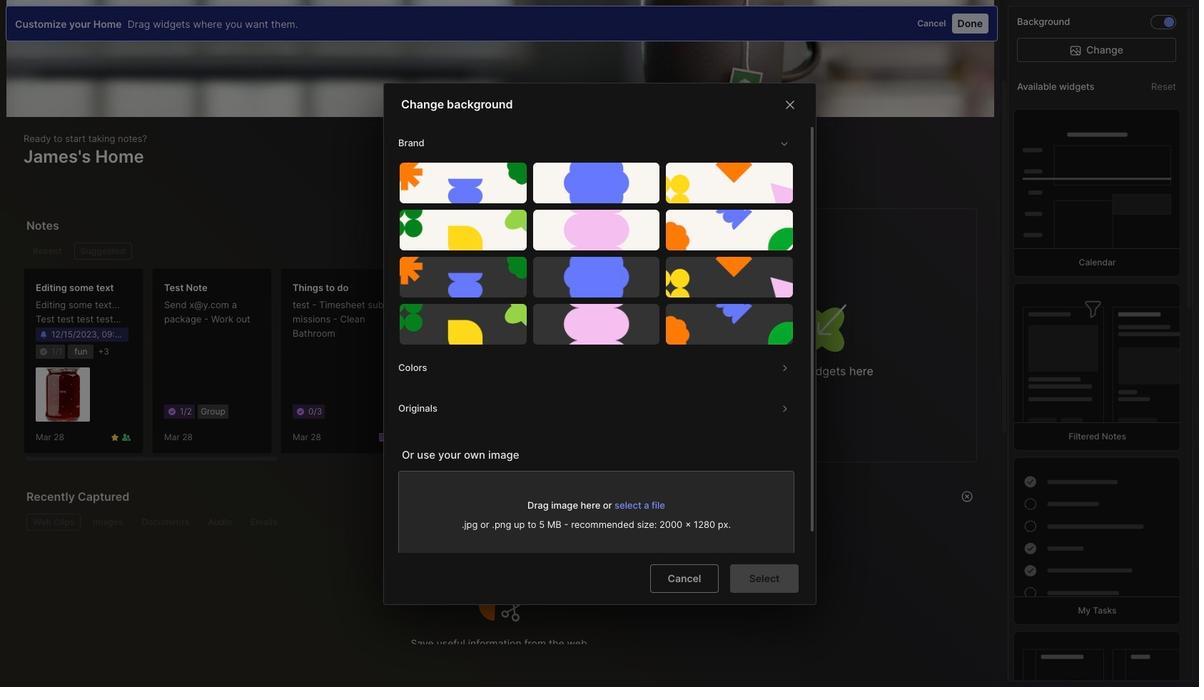 Task type: vqa. For each thing, say whether or not it's contained in the screenshot.
The Close icon
yes



Task type: describe. For each thing, give the bounding box(es) containing it.
close image
[[781, 96, 799, 113]]



